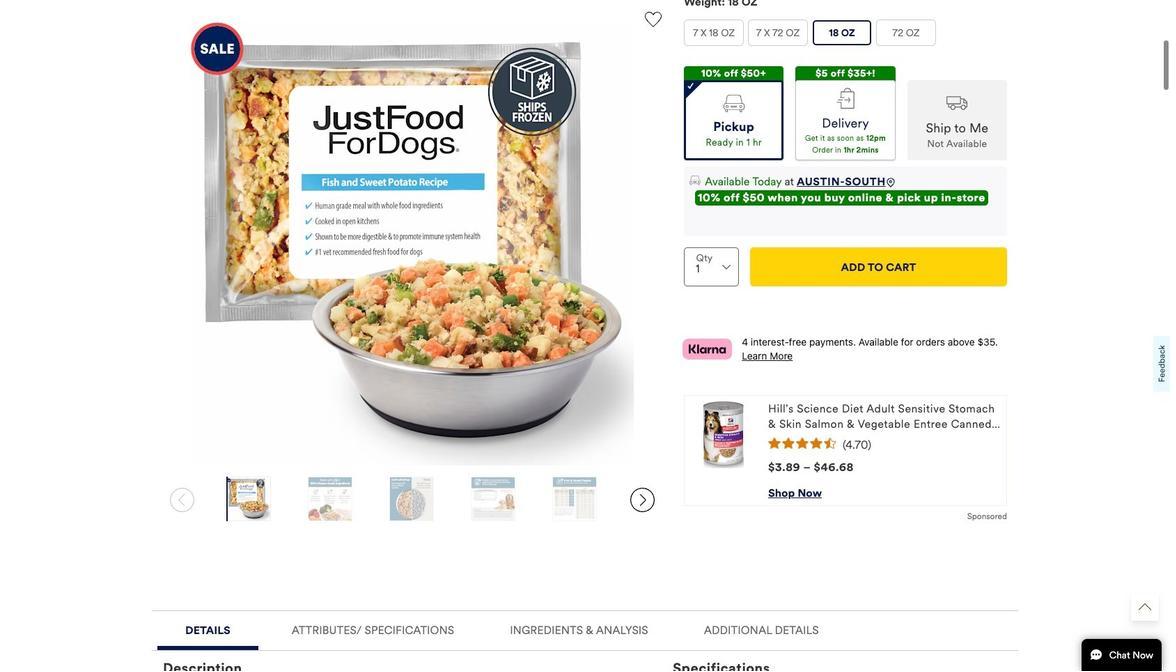 Task type: describe. For each thing, give the bounding box(es) containing it.
delivery-method-Delivery-Available radio
[[796, 80, 896, 160]]

product details tab list
[[152, 611, 1019, 671]]

delivery-method-Ship to Me-Not Available radio
[[908, 80, 1008, 160]]

from $3.89 up to $46.68 element
[[769, 461, 854, 474]]

1 option group from the top
[[684, 20, 1008, 52]]

rating 4.7 out of 5 element
[[769, 438, 1001, 449]]

justfoodfordogs daily diets fish & sweet potato frozen dog food, 18 oz. - carousel image #1 image
[[191, 22, 634, 466]]

scroll to top image
[[1139, 601, 1152, 613]]

justfoodfordogs daily diets fish & sweet potato frozen dog food, 18 oz. - thumbnail-4 image
[[472, 477, 515, 521]]



Task type: locate. For each thing, give the bounding box(es) containing it.
1 vertical spatial option group
[[684, 66, 1008, 160]]

variation-72 OZ radio
[[877, 20, 936, 45]]

justfoodfordogs daily diets fish & sweet potato frozen dog food, 18 oz. - thumbnail-2 image
[[309, 477, 352, 521]]

delivery-method-Pickup-Available radio
[[684, 80, 784, 160]]

2 option group from the top
[[684, 66, 1008, 160]]

option group
[[684, 20, 1008, 52], [684, 66, 1008, 160]]

justfoodfordogs daily diets fish & sweet potato frozen dog food, 18 oz. - thumbnail-1 image
[[227, 477, 270, 521]]

0 vertical spatial option group
[[684, 20, 1008, 52]]

variation-7 X 18 OZ radio
[[685, 20, 744, 45]]

variation-7 X 72 OZ radio
[[749, 20, 808, 45]]

justfoodfordogs daily diets fish & sweet potato frozen dog food, 18 oz. - thumbnail-5 image
[[554, 477, 597, 521]]

variation-18 OZ radio
[[813, 20, 872, 45]]

justfoodfordogs daily diets fish & sweet potato frozen dog food, 18 oz. - thumbnail-3 image
[[390, 477, 433, 521]]



